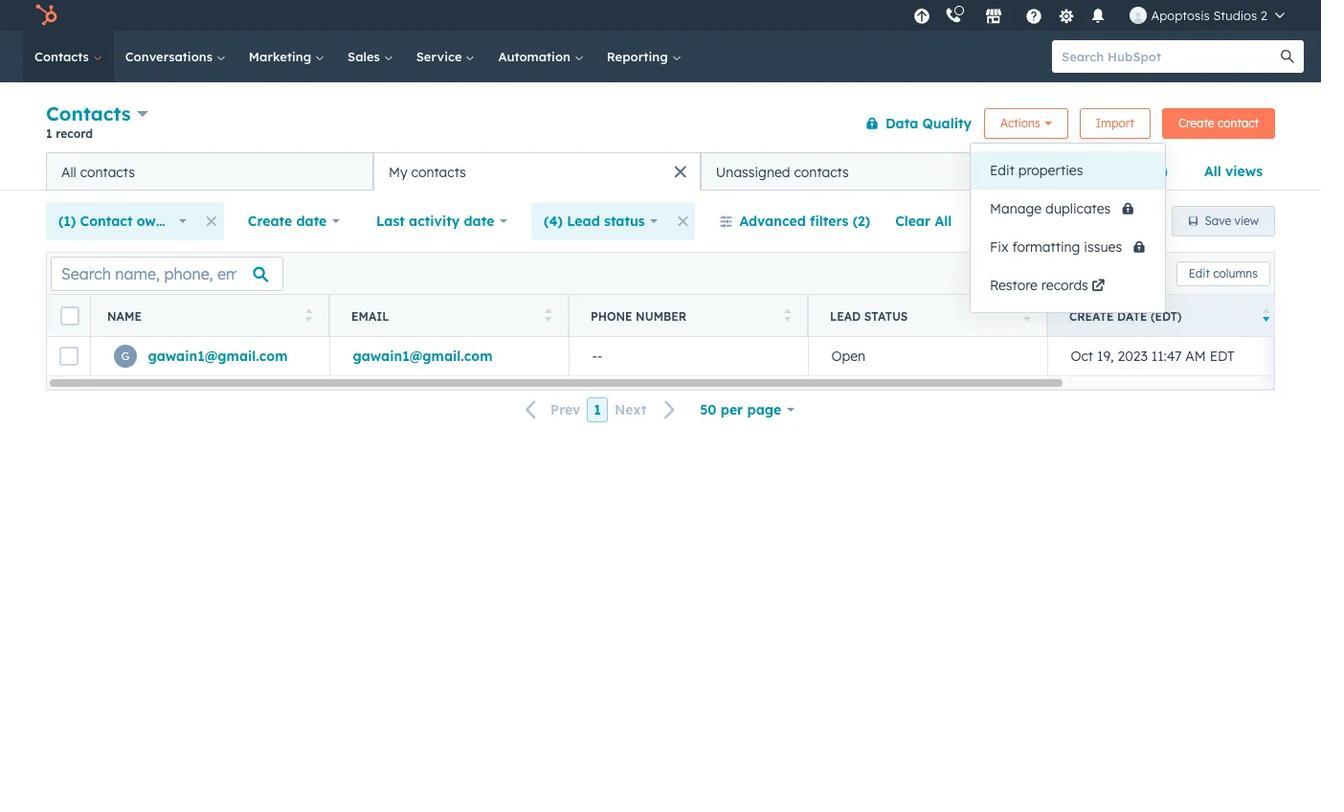 Task type: describe. For each thing, give the bounding box(es) containing it.
1 - from the left
[[592, 348, 598, 365]]

50 per page
[[700, 401, 782, 419]]

phone
[[591, 309, 633, 323]]

contacts link
[[23, 31, 114, 82]]

(3/5)
[[1135, 163, 1168, 180]]

restore
[[990, 277, 1038, 294]]

settings link
[[1055, 5, 1079, 25]]

conversations link
[[114, 31, 237, 82]]

1 for 1
[[594, 401, 601, 419]]

notifications button
[[1083, 0, 1115, 31]]

per
[[721, 401, 744, 419]]

clear all
[[896, 213, 952, 230]]

2
[[1261, 8, 1268, 23]]

am
[[1186, 348, 1207, 365]]

(2)
[[853, 213, 871, 230]]

service
[[416, 49, 466, 64]]

help button
[[1019, 0, 1051, 31]]

1 gawain1@gmail.com from the left
[[148, 348, 288, 365]]

0 vertical spatial contacts
[[34, 49, 93, 64]]

email
[[352, 309, 389, 323]]

open
[[832, 348, 866, 365]]

contacts for unassigned contacts
[[794, 163, 849, 181]]

unassigned
[[716, 163, 791, 181]]

contacts for all contacts
[[80, 163, 135, 181]]

save
[[1205, 214, 1232, 228]]

studios
[[1214, 8, 1258, 23]]

1 record
[[46, 126, 93, 141]]

all for all views
[[1205, 163, 1222, 180]]

page
[[748, 401, 782, 419]]

unassigned contacts
[[716, 163, 849, 181]]

filters
[[810, 213, 849, 230]]

unassigned contacts button
[[701, 152, 1028, 191]]

add view (3/5)
[[1070, 163, 1168, 180]]

properties
[[1019, 162, 1084, 179]]

restore records
[[990, 277, 1089, 294]]

press to sort. image for press to sort. element associated with email
[[545, 308, 552, 321]]

gawain1@gmail.com link inside gawain1@gmail.com button
[[353, 348, 493, 365]]

search image
[[1282, 50, 1295, 63]]

data
[[886, 114, 919, 132]]

all views
[[1205, 163, 1263, 180]]

save view
[[1205, 214, 1260, 228]]

my contacts
[[389, 163, 466, 181]]

manage duplicates
[[990, 200, 1115, 217]]

all for all contacts
[[61, 163, 76, 181]]

press to sort. element for email
[[545, 308, 552, 324]]

settings image
[[1058, 8, 1076, 25]]

(1)
[[58, 213, 76, 230]]

marketplaces image
[[986, 9, 1003, 26]]

date
[[1118, 309, 1148, 323]]

press to sort. element for lead status
[[1023, 308, 1031, 324]]

prev
[[551, 401, 581, 419]]

automation
[[498, 49, 574, 64]]

gawain1@gmail.com button
[[329, 337, 569, 375]]

reporting
[[607, 49, 672, 64]]

clear all button
[[883, 202, 965, 240]]

number
[[636, 309, 687, 323]]

2 - from the left
[[598, 348, 603, 365]]

tara schultz image
[[1131, 7, 1148, 24]]

oct 19, 2023 11:47 am edt
[[1071, 348, 1235, 365]]

my contacts button
[[373, 152, 701, 191]]

last activity date button
[[364, 202, 520, 240]]

phone number
[[591, 309, 687, 323]]

owner
[[137, 213, 178, 230]]

actions
[[1001, 115, 1041, 130]]

edit properties link
[[971, 151, 1166, 190]]

(4) lead status
[[544, 213, 645, 230]]

edit columns
[[1189, 266, 1259, 280]]

status
[[865, 309, 908, 323]]

contacts for my contacts
[[411, 163, 466, 181]]

hubspot image
[[34, 4, 57, 27]]

Search name, phone, email addresses, or company search field
[[51, 256, 284, 291]]

date inside last activity date popup button
[[464, 213, 495, 230]]

name
[[107, 309, 142, 323]]

create for create date
[[248, 213, 292, 230]]

service link
[[405, 31, 487, 82]]

edit for edit properties
[[990, 162, 1015, 179]]

calling icon image
[[946, 8, 963, 25]]

1 press to sort. element from the left
[[305, 308, 312, 324]]

1 gawain1@gmail.com link from the left
[[148, 348, 288, 365]]

(1) contact owner button
[[46, 202, 199, 240]]

press to sort. image for number
[[784, 308, 791, 321]]

views
[[1226, 163, 1263, 180]]

2023
[[1118, 348, 1148, 365]]

all views link
[[1192, 152, 1276, 191]]

automation link
[[487, 31, 596, 82]]

(4)
[[544, 213, 563, 230]]

1 button
[[587, 397, 608, 422]]

import button
[[1080, 108, 1151, 138]]

upgrade image
[[914, 8, 931, 25]]

pagination navigation
[[514, 397, 688, 423]]

edit properties
[[990, 162, 1084, 179]]

view for save
[[1235, 214, 1260, 228]]

create date (edt)
[[1070, 309, 1182, 323]]

view for add
[[1100, 163, 1131, 180]]



Task type: vqa. For each thing, say whether or not it's contained in the screenshot.
ad inside the All available ad types Simple website audiences only
no



Task type: locate. For each thing, give the bounding box(es) containing it.
edit
[[990, 162, 1015, 179], [1189, 266, 1211, 280]]

next button
[[608, 398, 688, 423]]

view right the add
[[1100, 163, 1131, 180]]

contact
[[80, 213, 133, 230]]

create left contact
[[1179, 115, 1215, 130]]

all contacts
[[61, 163, 135, 181]]

1 horizontal spatial contacts
[[411, 163, 466, 181]]

all contacts button
[[46, 152, 373, 191]]

press to sort. image down the restore records
[[1023, 308, 1031, 321]]

actions button
[[985, 108, 1069, 138]]

search button
[[1272, 40, 1305, 73]]

marketing link
[[237, 31, 336, 82]]

import
[[1096, 115, 1135, 130]]

date left last
[[296, 213, 327, 230]]

1 for 1 record
[[46, 126, 52, 141]]

gawain1@gmail.com inside button
[[353, 348, 493, 365]]

1
[[46, 126, 52, 141], [594, 401, 601, 419]]

create date button
[[235, 202, 353, 240]]

sales link
[[336, 31, 405, 82]]

advanced filters (2)
[[740, 213, 871, 230]]

contacts up record
[[46, 102, 131, 125]]

contacts up contact
[[80, 163, 135, 181]]

edit columns button
[[1177, 261, 1271, 286]]

manage
[[990, 200, 1042, 217]]

restore records link
[[971, 266, 1166, 305]]

press to sort. element down the restore records
[[1023, 308, 1031, 324]]

3 contacts from the left
[[794, 163, 849, 181]]

edit inside "button"
[[1189, 266, 1211, 280]]

fix formatting issues
[[990, 238, 1126, 256]]

apoptosis studios 2
[[1152, 8, 1268, 23]]

2 gawain1@gmail.com link from the left
[[353, 348, 493, 365]]

open button
[[808, 337, 1048, 375]]

1 horizontal spatial lead
[[830, 309, 861, 323]]

2 vertical spatial create
[[1070, 309, 1115, 323]]

contacts up filters
[[794, 163, 849, 181]]

lead right (4)
[[567, 213, 600, 230]]

contacts banner
[[46, 98, 1276, 152]]

0 vertical spatial edit
[[990, 162, 1015, 179]]

0 horizontal spatial edit
[[990, 162, 1015, 179]]

status
[[604, 213, 645, 230]]

create for create contact
[[1179, 115, 1215, 130]]

gawain1@gmail.com
[[148, 348, 288, 365], [353, 348, 493, 365]]

1 vertical spatial contacts
[[46, 102, 131, 125]]

reporting link
[[596, 31, 693, 82]]

2 gawain1@gmail.com from the left
[[353, 348, 493, 365]]

help image
[[1026, 9, 1043, 26]]

0 horizontal spatial view
[[1100, 163, 1131, 180]]

1 horizontal spatial press to sort. image
[[1023, 308, 1031, 321]]

edit up manage
[[990, 162, 1015, 179]]

1 right prev
[[594, 401, 601, 419]]

date right activity at top left
[[464, 213, 495, 230]]

edit for edit columns
[[1189, 266, 1211, 280]]

apoptosis
[[1152, 8, 1210, 23]]

issues
[[1085, 238, 1123, 256]]

clear
[[896, 213, 931, 230]]

apoptosis studios 2 button
[[1119, 0, 1297, 31]]

columns
[[1214, 266, 1259, 280]]

0 horizontal spatial gawain1@gmail.com link
[[148, 348, 288, 365]]

50
[[700, 401, 717, 419]]

marketplaces button
[[975, 0, 1015, 31]]

0 vertical spatial create
[[1179, 115, 1215, 130]]

press to sort. image for 4th press to sort. element from right
[[305, 308, 312, 321]]

1 horizontal spatial edit
[[1189, 266, 1211, 280]]

1 vertical spatial lead
[[830, 309, 861, 323]]

1 contacts from the left
[[80, 163, 135, 181]]

calling icon button
[[938, 3, 971, 28]]

1 horizontal spatial date
[[464, 213, 495, 230]]

next
[[615, 401, 647, 419]]

1 left record
[[46, 126, 52, 141]]

press to sort. element left lead status
[[784, 308, 791, 324]]

2 horizontal spatial create
[[1179, 115, 1215, 130]]

1 horizontal spatial create
[[1070, 309, 1115, 323]]

marketing
[[249, 49, 315, 64]]

press to sort. image
[[784, 308, 791, 321], [1023, 308, 1031, 321]]

1 inside contacts banner
[[46, 126, 52, 141]]

2 horizontal spatial contacts
[[794, 163, 849, 181]]

contacts button
[[46, 100, 149, 127]]

2 contacts from the left
[[411, 163, 466, 181]]

contacts inside button
[[411, 163, 466, 181]]

3 press to sort. element from the left
[[784, 308, 791, 324]]

records
[[1042, 277, 1089, 294]]

(1) contact owner
[[58, 213, 178, 230]]

all
[[1205, 163, 1222, 180], [61, 163, 76, 181], [935, 213, 952, 230]]

create down all contacts button
[[248, 213, 292, 230]]

2 date from the left
[[464, 213, 495, 230]]

create contact button
[[1163, 108, 1276, 138]]

1 horizontal spatial press to sort. image
[[545, 308, 552, 321]]

last
[[376, 213, 405, 230]]

my
[[389, 163, 408, 181]]

view
[[1100, 163, 1131, 180], [1235, 214, 1260, 228]]

quality
[[923, 114, 972, 132]]

all down 1 record
[[61, 163, 76, 181]]

create inside popup button
[[248, 213, 292, 230]]

1 vertical spatial 1
[[594, 401, 601, 419]]

1 vertical spatial view
[[1235, 214, 1260, 228]]

1 vertical spatial edit
[[1189, 266, 1211, 280]]

all inside button
[[935, 213, 952, 230]]

save view button
[[1172, 206, 1276, 237]]

create down restore records link in the right top of the page
[[1070, 309, 1115, 323]]

contact
[[1218, 115, 1260, 130]]

0 horizontal spatial press to sort. image
[[305, 308, 312, 321]]

0 horizontal spatial all
[[61, 163, 76, 181]]

2 horizontal spatial all
[[1205, 163, 1222, 180]]

edit left columns
[[1189, 266, 1211, 280]]

conversations
[[125, 49, 216, 64]]

lead status
[[830, 309, 908, 323]]

apoptosis studios 2 menu
[[908, 0, 1299, 31]]

create inside button
[[1179, 115, 1215, 130]]

0 horizontal spatial gawain1@gmail.com
[[148, 348, 288, 365]]

add view (3/5) button
[[1036, 152, 1192, 191]]

1 vertical spatial create
[[248, 213, 292, 230]]

2 press to sort. image from the left
[[1023, 308, 1031, 321]]

formatting
[[1013, 238, 1081, 256]]

lead
[[567, 213, 600, 230], [830, 309, 861, 323]]

press to sort. image for status
[[1023, 308, 1031, 321]]

add
[[1070, 163, 1096, 180]]

manage duplicates button
[[971, 190, 1166, 228]]

upgrade link
[[910, 5, 934, 25]]

50 per page button
[[688, 391, 807, 429]]

press to sort. element left email on the left
[[305, 308, 312, 324]]

1 inside button
[[594, 401, 601, 419]]

0 horizontal spatial contacts
[[80, 163, 135, 181]]

descending sort. press to sort ascending. image
[[1263, 308, 1270, 321]]

11:47
[[1152, 348, 1182, 365]]

lead inside (4) lead status "popup button"
[[567, 213, 600, 230]]

create contact
[[1179, 115, 1260, 130]]

2 press to sort. element from the left
[[545, 308, 552, 324]]

0 vertical spatial lead
[[567, 213, 600, 230]]

(4) lead status button
[[532, 202, 671, 240]]

press to sort. image left lead status
[[784, 308, 791, 321]]

0 horizontal spatial 1
[[46, 126, 52, 141]]

press to sort. image left phone
[[545, 308, 552, 321]]

view inside button
[[1235, 214, 1260, 228]]

-- button
[[569, 337, 808, 375]]

press to sort. image
[[305, 308, 312, 321], [545, 308, 552, 321]]

view right "save"
[[1235, 214, 1260, 228]]

date inside create date popup button
[[296, 213, 327, 230]]

contacts right my
[[411, 163, 466, 181]]

2 press to sort. image from the left
[[545, 308, 552, 321]]

descending sort. press to sort ascending. element
[[1263, 308, 1270, 324]]

1 horizontal spatial all
[[935, 213, 952, 230]]

all left views at the top of page
[[1205, 163, 1222, 180]]

1 horizontal spatial gawain1@gmail.com link
[[353, 348, 493, 365]]

press to sort. element left phone
[[545, 308, 552, 324]]

fix
[[990, 238, 1009, 256]]

0 horizontal spatial lead
[[567, 213, 600, 230]]

record
[[56, 126, 93, 141]]

hubspot link
[[23, 4, 72, 27]]

1 date from the left
[[296, 213, 327, 230]]

4 press to sort. element from the left
[[1023, 308, 1031, 324]]

fix formatting issues button
[[971, 228, 1166, 266]]

1 horizontal spatial view
[[1235, 214, 1260, 228]]

Search HubSpot search field
[[1053, 40, 1287, 73]]

notifications image
[[1090, 9, 1108, 26]]

1 horizontal spatial 1
[[594, 401, 601, 419]]

0 horizontal spatial create
[[248, 213, 292, 230]]

1 press to sort. image from the left
[[784, 308, 791, 321]]

1 press to sort. image from the left
[[305, 308, 312, 321]]

1 horizontal spatial gawain1@gmail.com
[[353, 348, 493, 365]]

press to sort. image left email on the left
[[305, 308, 312, 321]]

lead up open
[[830, 309, 861, 323]]

all inside button
[[61, 163, 76, 181]]

0 vertical spatial view
[[1100, 163, 1131, 180]]

0 horizontal spatial date
[[296, 213, 327, 230]]

contacts inside popup button
[[46, 102, 131, 125]]

--
[[592, 348, 603, 365]]

0 horizontal spatial press to sort. image
[[784, 308, 791, 321]]

0 vertical spatial 1
[[46, 126, 52, 141]]

all right clear
[[935, 213, 952, 230]]

contacts down hubspot link
[[34, 49, 93, 64]]

duplicates
[[1046, 200, 1111, 217]]

create for create date (edt)
[[1070, 309, 1115, 323]]

advanced filters (2) button
[[707, 202, 883, 240]]

activity
[[409, 213, 460, 230]]

press to sort. element for phone number
[[784, 308, 791, 324]]

data quality
[[886, 114, 972, 132]]

view inside popup button
[[1100, 163, 1131, 180]]

19,
[[1098, 348, 1114, 365]]

advanced
[[740, 213, 806, 230]]

press to sort. element
[[305, 308, 312, 324], [545, 308, 552, 324], [784, 308, 791, 324], [1023, 308, 1031, 324]]

(edt)
[[1151, 309, 1182, 323]]



